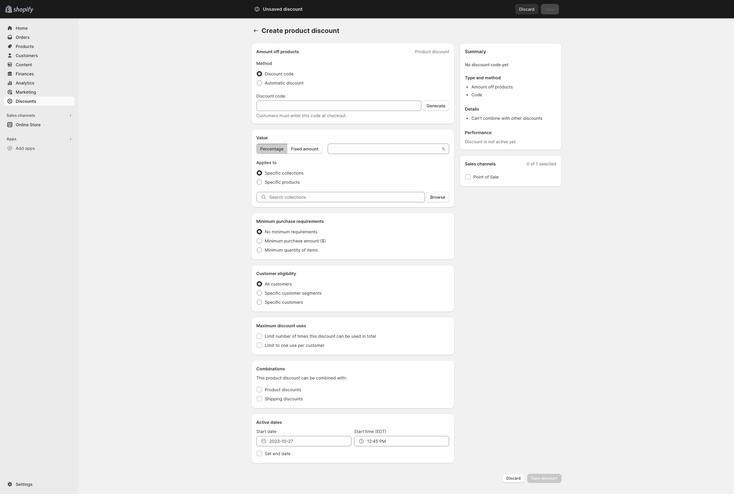 Task type: describe. For each thing, give the bounding box(es) containing it.
customer eligibility
[[256, 271, 296, 276]]

maximum
[[256, 323, 276, 329]]

finances
[[16, 71, 34, 76]]

(edt)
[[375, 429, 386, 435]]

add apps
[[16, 146, 35, 151]]

sales channels button
[[4, 111, 74, 120]]

Start date text field
[[269, 436, 351, 447]]

0 vertical spatial can
[[337, 334, 344, 339]]

customer
[[256, 271, 277, 276]]

fixed amount
[[291, 146, 318, 152]]

sale
[[490, 174, 499, 180]]

discounts for shipping discounts
[[283, 397, 303, 402]]

uses
[[296, 323, 306, 329]]

1 horizontal spatial yet
[[509, 139, 516, 144]]

of left times
[[292, 334, 296, 339]]

content link
[[4, 60, 74, 69]]

0 of 1 selected
[[527, 161, 556, 167]]

product for product discount
[[415, 49, 431, 54]]

combinations
[[256, 367, 285, 372]]

discount for maximum discount uses
[[277, 323, 295, 329]]

can't
[[471, 116, 482, 121]]

orders
[[16, 35, 30, 40]]

no minimum requirements
[[265, 229, 317, 235]]

discard for save
[[519, 7, 535, 12]]

is
[[484, 139, 487, 144]]

specific for specific collections
[[265, 171, 281, 176]]

1 horizontal spatial date
[[282, 452, 291, 457]]

discount for save discount
[[541, 476, 558, 481]]

minimum for minimum purchase requirements
[[256, 219, 275, 224]]

combine
[[483, 116, 500, 121]]

create product discount
[[262, 27, 339, 35]]

performance
[[465, 130, 492, 135]]

can't combine with other discounts
[[471, 116, 543, 121]]

discount for no discount code yet
[[472, 62, 490, 67]]

shipping
[[265, 397, 282, 402]]

online store
[[16, 122, 41, 127]]

products link
[[4, 42, 74, 51]]

save button
[[541, 4, 559, 14]]

set end date
[[265, 452, 291, 457]]

customers must enter this code at checkout.
[[256, 113, 347, 118]]

1
[[536, 161, 538, 167]]

applies to
[[256, 160, 277, 165]]

of left items
[[302, 248, 306, 253]]

1 vertical spatial be
[[310, 376, 315, 381]]

0 vertical spatial this
[[302, 113, 309, 118]]

1 vertical spatial this
[[310, 334, 317, 339]]

combined
[[316, 376, 336, 381]]

segments
[[302, 291, 322, 296]]

save discount
[[531, 476, 558, 481]]

Discount code text field
[[256, 101, 421, 111]]

discounts for product discounts
[[282, 387, 301, 393]]

of left the '1'
[[531, 161, 535, 167]]

0 vertical spatial discount code
[[265, 71, 294, 76]]

amount for amount off products code
[[471, 84, 487, 90]]

no for no discount code yet
[[465, 62, 471, 67]]

limit for limit number of times this discount can be used in total
[[265, 334, 274, 339]]

store
[[30, 122, 41, 127]]

percentage
[[260, 146, 284, 152]]

off for amount off products
[[274, 49, 279, 54]]

purchase for amount
[[284, 238, 303, 244]]

no for no minimum requirements
[[265, 229, 271, 235]]

limit to one use per customer
[[265, 343, 325, 348]]

amount for amount off products
[[256, 49, 273, 54]]

enter
[[290, 113, 301, 118]]

at
[[322, 113, 326, 118]]

($)
[[320, 238, 326, 244]]

summary
[[465, 49, 486, 54]]

customers for customers must enter this code at checkout.
[[256, 113, 278, 118]]

to for limit
[[276, 343, 280, 348]]

products for amount off products
[[280, 49, 299, 54]]

unsaved
[[263, 6, 282, 12]]

items
[[307, 248, 318, 253]]

1 horizontal spatial customer
[[306, 343, 325, 348]]

time
[[365, 429, 374, 435]]

product for create
[[285, 27, 310, 35]]

1 vertical spatial amount
[[304, 238, 319, 244]]

type
[[465, 75, 475, 80]]

this
[[256, 376, 265, 381]]

1 vertical spatial sales channels
[[465, 161, 496, 167]]

not
[[488, 139, 495, 144]]

products
[[16, 44, 34, 49]]

analytics link
[[4, 78, 74, 88]]

times
[[297, 334, 308, 339]]

discount for unsaved discount
[[283, 6, 303, 12]]

type and method
[[465, 75, 501, 80]]

this product discount can be combined with:
[[256, 376, 347, 381]]

online store link
[[4, 120, 74, 129]]

minimum quantity of items
[[265, 248, 318, 253]]

minimum for minimum purchase amount ($)
[[265, 238, 283, 244]]

end
[[273, 452, 280, 457]]

settings
[[16, 482, 33, 487]]

total
[[367, 334, 376, 339]]

discounts
[[16, 99, 36, 104]]

value
[[256, 135, 268, 140]]

product discount
[[415, 49, 449, 54]]

limit for limit to one use per customer
[[265, 343, 274, 348]]

point
[[473, 174, 484, 180]]

products for amount off products code
[[495, 84, 513, 90]]

number
[[276, 334, 291, 339]]

0 vertical spatial date
[[267, 429, 276, 435]]

selected
[[539, 161, 556, 167]]

specific collections
[[265, 171, 304, 176]]

Start time (EDT) text field
[[367, 436, 449, 447]]

start for start time (edt)
[[354, 429, 364, 435]]

orders link
[[4, 33, 74, 42]]

search button
[[272, 4, 462, 14]]

active
[[256, 420, 269, 425]]

1 vertical spatial sales
[[465, 161, 476, 167]]

minimum
[[272, 229, 290, 235]]

fixed
[[291, 146, 302, 152]]

method
[[485, 75, 501, 80]]

and
[[476, 75, 484, 80]]

must
[[279, 113, 289, 118]]

to for applies
[[273, 160, 277, 165]]

purchase for requirements
[[276, 219, 295, 224]]

2 vertical spatial products
[[282, 180, 300, 185]]

generate
[[427, 103, 445, 108]]

with
[[501, 116, 510, 121]]

0 horizontal spatial yet
[[502, 62, 509, 67]]



Task type: vqa. For each thing, say whether or not it's contained in the screenshot.
second First name text field from the bottom of the page
no



Task type: locate. For each thing, give the bounding box(es) containing it.
save discount button
[[527, 474, 561, 484]]

0 horizontal spatial save
[[531, 476, 540, 481]]

0 vertical spatial sales channels
[[7, 113, 35, 118]]

1 specific from the top
[[265, 171, 281, 176]]

sales
[[7, 113, 17, 118], [465, 161, 476, 167]]

in
[[362, 334, 366, 339]]

discount down "automatic"
[[256, 93, 274, 99]]

no left minimum at the top left of page
[[265, 229, 271, 235]]

start for start date
[[256, 429, 266, 435]]

this right enter
[[302, 113, 309, 118]]

channels inside the sales channels button
[[18, 113, 35, 118]]

0 horizontal spatial be
[[310, 376, 315, 381]]

0 vertical spatial customers
[[271, 282, 292, 287]]

product for product discounts
[[265, 387, 281, 393]]

1 vertical spatial customer
[[306, 343, 325, 348]]

discounts link
[[4, 97, 74, 106]]

0 vertical spatial no
[[465, 62, 471, 67]]

sales channels up online
[[7, 113, 35, 118]]

0 horizontal spatial sales channels
[[7, 113, 35, 118]]

sales up the point
[[465, 161, 476, 167]]

1 limit from the top
[[265, 334, 274, 339]]

1 horizontal spatial sales channels
[[465, 161, 496, 167]]

per
[[298, 343, 305, 348]]

1 vertical spatial discount code
[[256, 93, 285, 99]]

customers for specific customers
[[282, 300, 303, 305]]

minimum left quantity
[[265, 248, 283, 253]]

discounts right other
[[523, 116, 543, 121]]

customers
[[16, 53, 38, 58], [256, 113, 278, 118]]

one
[[281, 343, 288, 348]]

1 horizontal spatial product
[[415, 49, 431, 54]]

1 vertical spatial save
[[531, 476, 540, 481]]

1 horizontal spatial sales
[[465, 161, 476, 167]]

minimum for minimum quantity of items
[[265, 248, 283, 253]]

amount up items
[[304, 238, 319, 244]]

products down create product discount
[[280, 49, 299, 54]]

start down active
[[256, 429, 266, 435]]

0 vertical spatial off
[[274, 49, 279, 54]]

online store button
[[0, 120, 78, 129]]

0 vertical spatial discounts
[[523, 116, 543, 121]]

0 vertical spatial be
[[345, 334, 350, 339]]

amount inside amount off products code
[[471, 84, 487, 90]]

1 vertical spatial product
[[265, 387, 281, 393]]

3 specific from the top
[[265, 291, 281, 296]]

date
[[267, 429, 276, 435], [282, 452, 291, 457]]

this
[[302, 113, 309, 118], [310, 334, 317, 339]]

discount for product discount
[[432, 49, 449, 54]]

eligibility
[[278, 271, 296, 276]]

products inside amount off products code
[[495, 84, 513, 90]]

0 horizontal spatial off
[[274, 49, 279, 54]]

0 horizontal spatial sales
[[7, 113, 17, 118]]

0 vertical spatial discount
[[265, 71, 282, 76]]

limit number of times this discount can be used in total
[[265, 334, 376, 339]]

code
[[491, 62, 501, 67], [284, 71, 294, 76], [275, 93, 285, 99], [311, 113, 321, 118]]

discount code down "automatic"
[[256, 93, 285, 99]]

discounts down the product discounts
[[283, 397, 303, 402]]

2 vertical spatial discount
[[465, 139, 483, 144]]

start
[[256, 429, 266, 435], [354, 429, 364, 435]]

be left used
[[345, 334, 350, 339]]

0 horizontal spatial customers
[[16, 53, 38, 58]]

off for amount off products code
[[488, 84, 494, 90]]

can left the combined
[[301, 376, 309, 381]]

amount right fixed
[[303, 146, 318, 152]]

amount off products code
[[471, 84, 513, 97]]

to right applies
[[273, 160, 277, 165]]

unsaved discount
[[263, 6, 303, 12]]

customer down limit number of times this discount can be used in total on the bottom of page
[[306, 343, 325, 348]]

1 vertical spatial to
[[276, 343, 280, 348]]

0 horizontal spatial date
[[267, 429, 276, 435]]

off down method
[[488, 84, 494, 90]]

0 vertical spatial requirements
[[296, 219, 324, 224]]

discard button
[[515, 4, 538, 14], [502, 474, 525, 484]]

channels up point of sale
[[477, 161, 496, 167]]

active
[[496, 139, 508, 144]]

home
[[16, 25, 28, 31]]

0 vertical spatial product
[[415, 49, 431, 54]]

checkout.
[[327, 113, 347, 118]]

0 vertical spatial save
[[545, 7, 555, 12]]

of left sale
[[485, 174, 489, 180]]

0 horizontal spatial product
[[266, 376, 282, 381]]

code up method
[[491, 62, 501, 67]]

discard button for save discount
[[502, 474, 525, 484]]

apps button
[[4, 135, 74, 144]]

requirements for no minimum requirements
[[291, 229, 317, 235]]

1 vertical spatial can
[[301, 376, 309, 381]]

2 specific from the top
[[265, 180, 281, 185]]

date right end
[[282, 452, 291, 457]]

date down active dates
[[267, 429, 276, 435]]

discard
[[519, 7, 535, 12], [506, 476, 521, 481]]

amount up 'method'
[[256, 49, 273, 54]]

with:
[[337, 376, 347, 381]]

use
[[290, 343, 297, 348]]

1 start from the left
[[256, 429, 266, 435]]

1 horizontal spatial can
[[337, 334, 344, 339]]

product down search
[[285, 27, 310, 35]]

settings link
[[4, 480, 74, 489]]

requirements up minimum purchase amount ($)
[[291, 229, 317, 235]]

discard left save button
[[519, 7, 535, 12]]

1 vertical spatial product
[[266, 376, 282, 381]]

marketing link
[[4, 88, 74, 97]]

0 vertical spatial channels
[[18, 113, 35, 118]]

0 vertical spatial customer
[[282, 291, 301, 296]]

0 vertical spatial amount
[[256, 49, 273, 54]]

0 horizontal spatial start
[[256, 429, 266, 435]]

0 vertical spatial discard button
[[515, 4, 538, 14]]

0 horizontal spatial customer
[[282, 291, 301, 296]]

%
[[442, 146, 445, 152]]

1 horizontal spatial off
[[488, 84, 494, 90]]

add
[[16, 146, 24, 151]]

0 vertical spatial purchase
[[276, 219, 295, 224]]

channels
[[18, 113, 35, 118], [477, 161, 496, 167]]

browse button
[[426, 192, 449, 203]]

specific for specific customers
[[265, 300, 281, 305]]

2 start from the left
[[354, 429, 364, 435]]

discount down performance on the top right
[[465, 139, 483, 144]]

customers inside customers 'link'
[[16, 53, 38, 58]]

discard for save discount
[[506, 476, 521, 481]]

product
[[285, 27, 310, 35], [266, 376, 282, 381]]

1 vertical spatial minimum
[[265, 238, 283, 244]]

purchase up minimum at the top left of page
[[276, 219, 295, 224]]

off inside amount off products code
[[488, 84, 494, 90]]

to
[[273, 160, 277, 165], [276, 343, 280, 348]]

sales channels inside button
[[7, 113, 35, 118]]

yet up amount off products code
[[502, 62, 509, 67]]

1 vertical spatial products
[[495, 84, 513, 90]]

1 vertical spatial channels
[[477, 161, 496, 167]]

start time (edt)
[[354, 429, 386, 435]]

all
[[265, 282, 270, 287]]

purchase up quantity
[[284, 238, 303, 244]]

1 vertical spatial date
[[282, 452, 291, 457]]

yet
[[502, 62, 509, 67], [509, 139, 516, 144]]

customers down customer eligibility
[[271, 282, 292, 287]]

0 vertical spatial product
[[285, 27, 310, 35]]

can
[[337, 334, 344, 339], [301, 376, 309, 381]]

start left 'time' in the bottom of the page
[[354, 429, 364, 435]]

amount up code at the top of page
[[471, 84, 487, 90]]

1 vertical spatial off
[[488, 84, 494, 90]]

active dates
[[256, 420, 282, 425]]

yet right the active
[[509, 139, 516, 144]]

point of sale
[[473, 174, 499, 180]]

requirements up no minimum requirements
[[296, 219, 324, 224]]

1 horizontal spatial start
[[354, 429, 364, 435]]

1 vertical spatial amount
[[471, 84, 487, 90]]

4 specific from the top
[[265, 300, 281, 305]]

1 vertical spatial discount
[[256, 93, 274, 99]]

0 vertical spatial amount
[[303, 146, 318, 152]]

product down combinations
[[266, 376, 282, 381]]

no discount code yet
[[465, 62, 509, 67]]

1 vertical spatial discounts
[[282, 387, 301, 393]]

no
[[465, 62, 471, 67], [265, 229, 271, 235]]

applies
[[256, 160, 271, 165]]

discount code up "automatic"
[[265, 71, 294, 76]]

details
[[465, 107, 479, 112]]

collections
[[282, 171, 304, 176]]

1 vertical spatial requirements
[[291, 229, 317, 235]]

finances link
[[4, 69, 74, 78]]

search
[[283, 7, 297, 12]]

customers for customers
[[16, 53, 38, 58]]

save for save discount
[[531, 476, 540, 481]]

customers down specific customer segments
[[282, 300, 303, 305]]

discounts up shipping discounts
[[282, 387, 301, 393]]

customers left must
[[256, 113, 278, 118]]

generate button
[[423, 101, 449, 111]]

1 horizontal spatial no
[[465, 62, 471, 67]]

1 horizontal spatial product
[[285, 27, 310, 35]]

sales inside button
[[7, 113, 17, 118]]

1 horizontal spatial save
[[545, 7, 555, 12]]

1 horizontal spatial channels
[[477, 161, 496, 167]]

0 vertical spatial to
[[273, 160, 277, 165]]

amount off products
[[256, 49, 299, 54]]

discount up "automatic"
[[265, 71, 282, 76]]

customer up specific customers
[[282, 291, 301, 296]]

limit down maximum
[[265, 334, 274, 339]]

discard button left save discount button
[[502, 474, 525, 484]]

discard button for save
[[515, 4, 538, 14]]

fixed amount button
[[287, 144, 322, 154]]

0 vertical spatial products
[[280, 49, 299, 54]]

minimum down minimum at the top left of page
[[265, 238, 283, 244]]

percentage button
[[256, 144, 287, 154]]

1 vertical spatial no
[[265, 229, 271, 235]]

specific for specific products
[[265, 180, 281, 185]]

automatic
[[265, 80, 285, 86]]

products down collections
[[282, 180, 300, 185]]

customer
[[282, 291, 301, 296], [306, 343, 325, 348]]

automatic discount
[[265, 80, 304, 86]]

0 vertical spatial sales
[[7, 113, 17, 118]]

discount
[[265, 71, 282, 76], [256, 93, 274, 99], [465, 139, 483, 144]]

0 horizontal spatial channels
[[18, 113, 35, 118]]

sales up online
[[7, 113, 17, 118]]

quantity
[[284, 248, 301, 253]]

channels up online store
[[18, 113, 35, 118]]

code up the automatic discount
[[284, 71, 294, 76]]

customers for all customers
[[271, 282, 292, 287]]

save for save
[[545, 7, 555, 12]]

be left the combined
[[310, 376, 315, 381]]

0 horizontal spatial can
[[301, 376, 309, 381]]

0 horizontal spatial amount
[[256, 49, 273, 54]]

0 vertical spatial discard
[[519, 7, 535, 12]]

this right times
[[310, 334, 317, 339]]

product for this
[[266, 376, 282, 381]]

products down method
[[495, 84, 513, 90]]

save
[[545, 7, 555, 12], [531, 476, 540, 481]]

amount
[[303, 146, 318, 152], [304, 238, 319, 244]]

code
[[471, 92, 482, 97]]

0 vertical spatial yet
[[502, 62, 509, 67]]

1 vertical spatial discard button
[[502, 474, 525, 484]]

0
[[527, 161, 529, 167]]

0 vertical spatial customers
[[16, 53, 38, 58]]

1 horizontal spatial be
[[345, 334, 350, 339]]

limit left one
[[265, 343, 274, 348]]

1 vertical spatial customers
[[256, 113, 278, 118]]

2 vertical spatial discounts
[[283, 397, 303, 402]]

home link
[[4, 24, 74, 33]]

to left one
[[276, 343, 280, 348]]

analytics
[[16, 80, 34, 86]]

discard button left save button
[[515, 4, 538, 14]]

no up type
[[465, 62, 471, 67]]

sales channels up the point
[[465, 161, 496, 167]]

Search collections text field
[[269, 192, 425, 203]]

apps
[[25, 146, 35, 151]]

1 vertical spatial yet
[[509, 139, 516, 144]]

% text field
[[328, 144, 441, 154]]

1 vertical spatial purchase
[[284, 238, 303, 244]]

0 vertical spatial limit
[[265, 334, 274, 339]]

discount for automatic discount
[[286, 80, 304, 86]]

create
[[262, 27, 283, 35]]

off down the create
[[274, 49, 279, 54]]

0 vertical spatial minimum
[[256, 219, 275, 224]]

2 vertical spatial minimum
[[265, 248, 283, 253]]

1 horizontal spatial customers
[[256, 113, 278, 118]]

discard left save discount
[[506, 476, 521, 481]]

specific customer segments
[[265, 291, 322, 296]]

code down the automatic discount
[[275, 93, 285, 99]]

online
[[16, 122, 29, 127]]

shopify image
[[13, 7, 33, 13]]

code left at
[[311, 113, 321, 118]]

start date
[[256, 429, 276, 435]]

0 horizontal spatial product
[[265, 387, 281, 393]]

maximum discount uses
[[256, 323, 306, 329]]

1 horizontal spatial amount
[[471, 84, 487, 90]]

1 vertical spatial limit
[[265, 343, 274, 348]]

specific for specific customer segments
[[265, 291, 281, 296]]

shipping discounts
[[265, 397, 303, 402]]

2 limit from the top
[[265, 343, 274, 348]]

1 vertical spatial customers
[[282, 300, 303, 305]]

minimum up minimum at the top left of page
[[256, 219, 275, 224]]

customers down products
[[16, 53, 38, 58]]

discount inside button
[[541, 476, 558, 481]]

product
[[415, 49, 431, 54], [265, 387, 281, 393]]

all customers
[[265, 282, 292, 287]]

1 vertical spatial discard
[[506, 476, 521, 481]]

0 horizontal spatial no
[[265, 229, 271, 235]]

amount inside button
[[303, 146, 318, 152]]

can left used
[[337, 334, 344, 339]]

minimum purchase amount ($)
[[265, 238, 326, 244]]

requirements for minimum purchase requirements
[[296, 219, 324, 224]]



